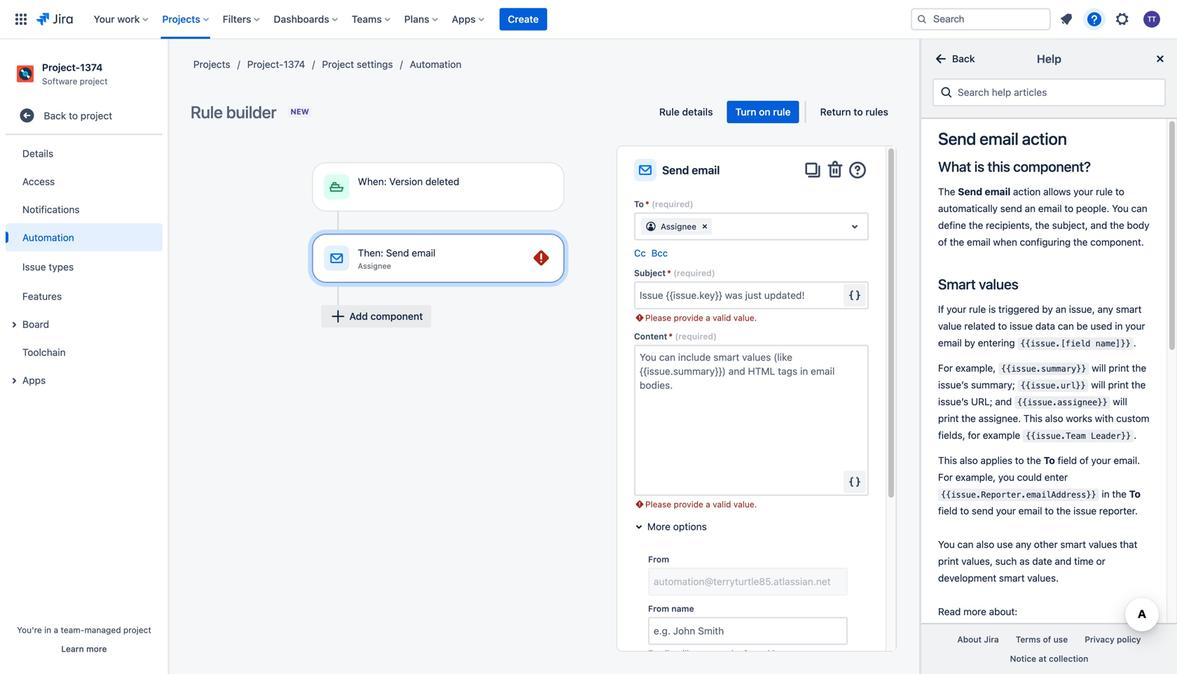 Task type: describe. For each thing, give the bounding box(es) containing it.
access
[[22, 176, 55, 187]]

give feedback about jira
[[958, 570, 1070, 581]]

makes
[[1045, 264, 1074, 276]]

team- inside learn more about how issue types differ between team-managed and company-managed projects.
[[980, 369, 1007, 380]]

learn for university
[[958, 489, 983, 501]]

give
[[958, 570, 978, 581]]

send for send email action
[[938, 129, 976, 149]]

different
[[1115, 278, 1153, 290]]

keyboard
[[958, 596, 1001, 607]]

project inside the project-1374 software project
[[80, 76, 108, 86]]

and inside learn more about how issue types differ between team-managed and company-managed projects.
[[1051, 369, 1068, 380]]

features
[[22, 291, 62, 302]]

search image
[[916, 14, 928, 25]]

content
[[634, 332, 667, 342]]

content * (required)
[[634, 332, 717, 342]]

project settings link
[[322, 56, 393, 73]]

shortcuts
[[1003, 596, 1046, 607]]

valid for subject * (required)
[[713, 313, 731, 323]]

error image
[[634, 499, 645, 510]]

jira inside get jira mobile link
[[977, 621, 993, 633]]

configuring
[[1077, 264, 1128, 276]]

toolchain link
[[6, 339, 163, 367]]

projects for projects link
[[193, 59, 230, 70]]

get jira mobile
[[958, 621, 1026, 633]]

with
[[986, 489, 1005, 501]]

jira inside about jira button
[[984, 635, 999, 645]]

you're in a team-managed project
[[17, 626, 151, 635]]

rules
[[866, 106, 888, 118]]

to inside the emails will appear to be from this name. alert
[[721, 649, 729, 659]]

support
[[996, 543, 1032, 554]]

your work
[[94, 13, 140, 25]]

up
[[972, 278, 984, 290]]

please for content
[[645, 500, 671, 510]]

the
[[938, 174, 955, 186]]

Issue {{issue.key}} was just updated! field
[[635, 283, 844, 308]]

ask our community forum link
[[933, 509, 1166, 535]]

apps inside button
[[22, 375, 46, 386]]

project inside learn more about what makes configuring and setting up your team-managed project different from company-managed projects.
[[1081, 278, 1112, 290]]

back for back to project
[[44, 110, 66, 121]]

issue types
[[22, 261, 74, 273]]

terms
[[1016, 635, 1041, 645]]

how do settings differ based on project type?
[[938, 241, 1154, 253]]

ask our community forum
[[958, 516, 1074, 527]]

rule details button
[[651, 101, 721, 123]]

between inside learn more about how issue types differ between team-managed and company-managed projects.
[[938, 369, 977, 380]]

issue
[[22, 261, 46, 273]]

more inside button
[[975, 409, 998, 421]]

1 vertical spatial on
[[1077, 241, 1089, 253]]

projects. inside learn more about how issue types differ between team-managed and company-managed projects.
[[938, 383, 978, 394]]

company- inside what are team-managed and company- managed projects?
[[1078, 137, 1126, 149]]

types inside how do issue types differ based on project type?
[[1003, 318, 1030, 329]]

(required) for to * (required)
[[652, 199, 693, 209]]

name
[[671, 604, 694, 614]]

there is an error in the configuration image
[[530, 247, 553, 269]]

about for jira
[[1025, 570, 1051, 581]]

projects. inside learn more about what makes configuring and setting up your team-managed project different from company-managed projects.
[[1052, 292, 1092, 304]]

more options button
[[631, 519, 869, 536]]

these
[[1085, 202, 1110, 214]]

out
[[980, 437, 995, 449]]

and inside the key difference between team-managed and company-managed projects is how they are administered. learn more about these project types.
[[1138, 174, 1155, 186]]

1 horizontal spatial settings
[[976, 241, 1015, 253]]

team- inside what are team-managed and company- managed projects?
[[983, 137, 1012, 149]]

emails will appear to be from this name.
[[648, 649, 806, 659]]

to * (required)
[[634, 199, 693, 209]]

toolchain
[[22, 347, 66, 358]]

Search help articles field
[[954, 80, 1159, 105]]

send email action
[[938, 129, 1067, 149]]

1374 for project-1374 software project
[[80, 62, 103, 73]]

teams
[[352, 13, 382, 25]]

how inside learn more about how issue types differ between team-managed and company-managed projects.
[[1021, 355, 1039, 366]]

clear image
[[699, 221, 710, 232]]

automation for project settings
[[410, 59, 462, 70]]

on inside button
[[759, 106, 770, 118]]

expand image
[[6, 373, 22, 390]]

learn for how
[[938, 355, 964, 366]]

access link
[[6, 168, 163, 196]]

projects
[[1028, 188, 1065, 200]]

find out what's changed in jira
[[958, 437, 1098, 449]]

show 1 more articles
[[940, 409, 1035, 421]]

work
[[117, 13, 140, 25]]

please provide a valid value. for content * (required)
[[645, 500, 757, 510]]

please provide a valid value. alert for subject * (required)
[[634, 312, 869, 324]]

project
[[322, 59, 354, 70]]

banner containing your work
[[0, 0, 1177, 39]]

appear
[[691, 649, 719, 659]]

learn inside button
[[61, 645, 84, 654]]

browse complete documentation link
[[933, 456, 1166, 482]]

change trigger image
[[531, 157, 548, 174]]

user field image
[[645, 221, 656, 232]]

0 vertical spatial based
[[1045, 241, 1074, 253]]

privacy
[[1085, 635, 1115, 645]]

about inside the key difference between team-managed and company-managed projects is how they are administered. learn more about these project types.
[[1056, 202, 1082, 214]]

browse complete documentation
[[958, 463, 1106, 474]]

builder
[[226, 102, 276, 122]]

based inside how do issue types differ based on project type?
[[1061, 318, 1090, 329]]

how for how do settings differ based on project type?
[[938, 241, 959, 253]]

find
[[958, 437, 977, 449]]

from inside alert
[[744, 649, 762, 659]]

is
[[1068, 188, 1075, 200]]

delete image
[[824, 159, 846, 181]]

action
[[1022, 129, 1067, 149]]

administered.
[[938, 202, 1000, 214]]

how inside the key difference between team-managed and company-managed projects is how they are administered. learn more about these project types.
[[1078, 188, 1097, 200]]

primary element
[[8, 0, 900, 39]]

at
[[1039, 654, 1047, 664]]

learn with atlassian university
[[958, 489, 1098, 501]]

what
[[1021, 264, 1042, 276]]

how for how do issue types differ based on project type?
[[938, 318, 959, 329]]

of
[[1043, 635, 1051, 645]]

component
[[370, 311, 423, 322]]

projects for projects popup button on the top of page
[[162, 13, 200, 25]]

email for send email action
[[980, 129, 1018, 149]]

learn with atlassian university link
[[933, 482, 1166, 509]]

details
[[682, 106, 713, 118]]

differ inside how do issue types differ based on project type?
[[1032, 318, 1058, 329]]

add component
[[349, 311, 423, 322]]

types inside learn more about how issue types differ between team-managed and company-managed projects.
[[1068, 355, 1093, 366]]

they
[[1099, 188, 1119, 200]]

when:
[[358, 176, 387, 187]]

our
[[977, 516, 992, 527]]

mobile
[[996, 621, 1026, 633]]

apps button
[[6, 367, 163, 395]]

provide for subject
[[674, 313, 703, 323]]

project- for project-1374 software project
[[42, 62, 80, 73]]

bcc
[[651, 248, 668, 259]]

atlassian
[[1007, 489, 1048, 501]]

privacy policy
[[1085, 635, 1141, 645]]

2 vertical spatial a
[[54, 626, 58, 635]]

team- inside the key difference between team-managed and company-managed projects is how they are administered. learn more about these project types.
[[1066, 174, 1093, 186]]

1 horizontal spatial assignee
[[661, 222, 696, 232]]

more for learn more about how issue types differ between team-managed and company-managed projects.
[[966, 355, 989, 366]]

email for send email
[[692, 164, 720, 177]]

0 vertical spatial type?
[[1127, 241, 1154, 253]]

back button
[[927, 48, 983, 70]]

between inside the key difference between team-managed and company-managed projects is how they are administered. learn more about these project types.
[[1025, 174, 1064, 186]]

emails will appear to be from this name. alert
[[648, 648, 848, 660]]

return to rules button
[[812, 101, 897, 123]]

open image
[[846, 218, 863, 235]]

what's
[[997, 437, 1027, 449]]

settings image
[[1114, 11, 1131, 28]]



Task type: vqa. For each thing, say whether or not it's contained in the screenshot.
this
yes



Task type: locate. For each thing, give the bounding box(es) containing it.
project- up 'builder'
[[247, 59, 284, 70]]

jira inside 'give feedback about jira' link
[[1054, 570, 1070, 581]]

duplicate image left delete image
[[507, 228, 524, 245]]

about up your
[[992, 264, 1018, 276]]

return to rules
[[820, 106, 888, 118]]

settings right project
[[357, 59, 393, 70]]

are inside the key difference between team-managed and company-managed projects is how they are administered. learn more about these project types.
[[1122, 188, 1136, 200]]

assignee inside then: send email assignee
[[358, 262, 391, 271]]

how down how do issue types differ based on project type?
[[1021, 355, 1039, 366]]

keyboard shortcuts
[[958, 596, 1046, 607]]

please provide a valid value. up content * (required)
[[645, 313, 757, 323]]

a up options
[[706, 500, 710, 510]]

changed
[[1029, 437, 1068, 449]]

email up to * (required)
[[692, 164, 720, 177]]

version
[[389, 176, 423, 187]]

1 vertical spatial do
[[962, 318, 974, 329]]

(required) up user field image
[[652, 199, 693, 209]]

browse
[[958, 463, 991, 474]]

more
[[647, 521, 671, 533]]

sidebar element
[[0, 39, 168, 675]]

1 horizontal spatial automation link
[[410, 56, 462, 73]]

* right content
[[669, 332, 673, 342]]

deleted
[[425, 176, 459, 187]]

(required) right subject
[[673, 268, 715, 278]]

contact support
[[958, 543, 1032, 554]]

please provide a valid value. up options
[[645, 500, 757, 510]]

* for subject
[[667, 268, 671, 278]]

* right subject
[[667, 268, 671, 278]]

learn inside learn more about how issue types differ between team-managed and company-managed projects.
[[938, 355, 964, 366]]

1 horizontal spatial are
[[1122, 188, 1136, 200]]

do for issue
[[962, 318, 974, 329]]

add
[[349, 311, 368, 322]]

provide for content
[[674, 500, 703, 510]]

type? inside how do issue types differ based on project type?
[[938, 332, 965, 343]]

2 valid from the top
[[713, 500, 731, 510]]

1 horizontal spatial issue
[[1042, 355, 1065, 366]]

1 horizontal spatial from
[[938, 292, 959, 304]]

create button
[[499, 8, 547, 30]]

types inside issue types link
[[49, 261, 74, 273]]

2 horizontal spatial to
[[854, 106, 863, 118]]

help image
[[1086, 11, 1103, 28]]

turn on rule button
[[727, 101, 799, 123]]

jira inside find out what's changed in jira link
[[1082, 437, 1098, 449]]

based up makes
[[1045, 241, 1074, 253]]

0 vertical spatial please
[[645, 313, 671, 323]]

automation link for notifications
[[6, 224, 163, 252]]

0 vertical spatial do
[[962, 241, 974, 253]]

1 horizontal spatial automation
[[410, 59, 462, 70]]

type? up the different
[[1127, 241, 1154, 253]]

new
[[290, 107, 309, 116]]

learn up setting
[[938, 264, 964, 276]]

to inside back to project "link"
[[69, 110, 78, 121]]

team-
[[983, 137, 1012, 149], [1066, 174, 1093, 186], [1009, 278, 1036, 290], [980, 369, 1007, 380], [61, 626, 84, 635]]

more inside the key difference between team-managed and company-managed projects is how they are administered. learn more about these project types.
[[1030, 202, 1053, 214]]

please provide a valid value. alert up more options dropdown button
[[634, 499, 869, 510]]

back inside "link"
[[44, 110, 66, 121]]

plans
[[404, 13, 429, 25]]

dashboards
[[274, 13, 329, 25]]

0 vertical spatial differ
[[1017, 241, 1043, 253]]

rule for rule builder
[[191, 102, 223, 122]]

team- up projects?
[[983, 137, 1012, 149]]

jira image
[[36, 11, 73, 28], [36, 11, 73, 28]]

1 vertical spatial email
[[692, 164, 720, 177]]

apps inside dropdown button
[[452, 13, 476, 25]]

articles
[[1001, 409, 1035, 421]]

rule details
[[659, 106, 713, 118]]

1 value. from the top
[[733, 313, 757, 323]]

a
[[706, 313, 710, 323], [706, 500, 710, 510], [54, 626, 58, 635]]

1 vertical spatial differ
[[1032, 318, 1058, 329]]

types down your
[[1003, 318, 1030, 329]]

automation link for project settings
[[410, 56, 462, 73]]

2 vertical spatial (required)
[[675, 332, 717, 342]]

projects up sidebar navigation icon
[[162, 13, 200, 25]]

board button
[[6, 311, 163, 339]]

add component image
[[330, 214, 347, 231], [330, 308, 347, 325]]

and inside what are team-managed and company- managed projects?
[[1058, 137, 1076, 149]]

0 vertical spatial how
[[938, 241, 959, 253]]

and inside learn more about what makes configuring and setting up your team-managed project different from company-managed projects.
[[1131, 264, 1148, 276]]

(required) for subject * (required)
[[673, 268, 715, 278]]

1 vertical spatial valid
[[713, 500, 731, 510]]

projects inside projects popup button
[[162, 13, 200, 25]]

notifications image
[[1058, 11, 1075, 28]]

appswitcher icon image
[[13, 11, 29, 28]]

project- up software
[[42, 62, 80, 73]]

1 vertical spatial add component image
[[330, 308, 347, 325]]

(required) for content * (required)
[[675, 332, 717, 342]]

complete
[[994, 463, 1036, 474]]

filters
[[223, 13, 251, 25]]

then:
[[358, 247, 383, 259]]

2 vertical spatial send
[[386, 247, 409, 259]]

1374 for project-1374
[[284, 59, 305, 70]]

feedback
[[980, 570, 1022, 581]]

2 add component image from the top
[[330, 308, 347, 325]]

1 vertical spatial back
[[44, 110, 66, 121]]

Search field
[[911, 8, 1051, 30]]

2 value. from the top
[[733, 500, 757, 510]]

about up keyboard shortcuts link
[[1025, 570, 1051, 581]]

the key difference between team-managed and company-managed projects is how they are administered. learn more about these project types.
[[938, 174, 1155, 228]]

apps down toolchain on the left of the page
[[22, 375, 46, 386]]

documentation
[[1038, 463, 1106, 474]]

1 vertical spatial *
[[667, 268, 671, 278]]

in inside sidebar element
[[44, 626, 51, 635]]

types right issue
[[49, 261, 74, 273]]

send email image
[[637, 162, 654, 179]]

1 please provide a valid value. alert from the top
[[634, 312, 869, 324]]

learn more
[[61, 645, 107, 654]]

terms of use
[[1016, 635, 1068, 645]]

automation link down plans popup button
[[410, 56, 462, 73]]

project inside the key difference between team-managed and company-managed projects is how they are administered. learn more about these project types.
[[1113, 202, 1144, 214]]

name.
[[781, 649, 806, 659]]

0 vertical spatial settings
[[357, 59, 393, 70]]

0 horizontal spatial automation link
[[6, 224, 163, 252]]

please provide a valid value. for subject * (required)
[[645, 313, 757, 323]]

automation down notifications
[[22, 232, 74, 243]]

2 horizontal spatial on
[[1092, 318, 1104, 329]]

based
[[1045, 241, 1074, 253], [1061, 318, 1090, 329]]

learn inside the key difference between team-managed and company-managed projects is how they are administered. learn more about these project types.
[[1002, 202, 1028, 214]]

please up the more in the bottom of the page
[[645, 500, 671, 510]]

2 horizontal spatial types
[[1068, 355, 1093, 366]]

* for to
[[645, 199, 649, 209]]

back inside button
[[952, 53, 975, 64]]

assignee down then:
[[358, 262, 391, 271]]

more down projects
[[1030, 202, 1053, 214]]

about inside learn more about what makes configuring and setting up your team-managed project different from company-managed projects.
[[992, 264, 1018, 276]]

value. up more options dropdown button
[[733, 500, 757, 510]]

* for content
[[669, 332, 673, 342]]

details link
[[6, 140, 163, 168]]

0 vertical spatial how
[[1078, 188, 1097, 200]]

your
[[94, 13, 115, 25]]

0 vertical spatial from
[[938, 292, 959, 304]]

1 vertical spatial assignee
[[358, 262, 391, 271]]

you're
[[17, 626, 42, 635]]

on left rule
[[759, 106, 770, 118]]

2 horizontal spatial send
[[938, 129, 976, 149]]

contact
[[958, 543, 994, 554]]

assignee left clear image
[[661, 222, 696, 232]]

jira down get jira mobile
[[984, 635, 999, 645]]

project inside how do issue types differ based on project type?
[[1106, 318, 1140, 329]]

1 vertical spatial issue
[[1042, 355, 1065, 366]]

1 vertical spatial send
[[662, 164, 689, 177]]

managed inside sidebar element
[[84, 626, 121, 635]]

types
[[49, 261, 74, 273], [1003, 318, 1030, 329], [1068, 355, 1093, 366]]

2 from from the top
[[648, 604, 669, 614]]

learn more about how issue types differ between team-managed and company-managed projects.
[[938, 355, 1159, 394]]

projects.
[[1052, 292, 1092, 304], [938, 383, 978, 394]]

on inside how do issue types differ based on project type?
[[1092, 318, 1104, 329]]

and
[[1058, 137, 1076, 149], [1138, 174, 1155, 186], [1131, 264, 1148, 276], [1051, 369, 1068, 380]]

1 horizontal spatial 1374
[[284, 59, 305, 70]]

1 view recommended smart values image from the top
[[846, 287, 863, 304]]

value. for content * (required)
[[733, 500, 757, 510]]

your work button
[[90, 8, 154, 30]]

more
[[1030, 202, 1053, 214], [966, 264, 989, 276], [966, 355, 989, 366], [975, 409, 998, 421], [86, 645, 107, 654]]

types down how do issue types differ based on project type?
[[1068, 355, 1093, 366]]

project inside back to project "link"
[[80, 110, 112, 121]]

automation down plans popup button
[[410, 59, 462, 70]]

0 horizontal spatial assignee
[[358, 262, 391, 271]]

issue inside how do issue types differ based on project type?
[[976, 318, 1001, 329]]

1 vertical spatial projects
[[193, 59, 230, 70]]

do for settings
[[962, 241, 974, 253]]

1 valid from the top
[[713, 313, 731, 323]]

1 how from the top
[[938, 241, 959, 253]]

2 do from the top
[[962, 318, 974, 329]]

duplicate image
[[802, 159, 824, 181], [507, 228, 524, 245]]

1 vertical spatial in
[[44, 626, 51, 635]]

project- for project-1374
[[247, 59, 284, 70]]

projects. down makes
[[1052, 292, 1092, 304]]

1 vertical spatial automation link
[[6, 224, 163, 252]]

0 vertical spatial automation
[[410, 59, 462, 70]]

a up content * (required)
[[706, 313, 710, 323]]

1374 up back to project "link"
[[80, 62, 103, 73]]

how
[[938, 241, 959, 253], [938, 318, 959, 329]]

0 horizontal spatial send
[[386, 247, 409, 259]]

2 horizontal spatial email
[[980, 129, 1018, 149]]

send up "key"
[[938, 129, 976, 149]]

please
[[645, 313, 671, 323], [645, 500, 671, 510]]

project-
[[247, 59, 284, 70], [42, 62, 80, 73]]

1 horizontal spatial rule
[[659, 106, 680, 118]]

2 how from the top
[[938, 318, 959, 329]]

*
[[645, 199, 649, 209], [667, 268, 671, 278], [669, 332, 673, 342]]

banner
[[0, 0, 1177, 39]]

1 horizontal spatial to
[[721, 649, 729, 659]]

a for subject * (required)
[[706, 313, 710, 323]]

type? down setting
[[938, 332, 965, 343]]

do inside how do issue types differ based on project type?
[[962, 318, 974, 329]]

error image
[[634, 312, 645, 324]]

to down software
[[69, 110, 78, 121]]

learn more image
[[846, 159, 869, 181]]

plans button
[[400, 8, 443, 30]]

view recommended smart values image
[[846, 287, 863, 304], [846, 474, 863, 491]]

1 please provide a valid value. from the top
[[645, 313, 757, 323]]

how inside how do issue types differ based on project type?
[[938, 318, 959, 329]]

1 horizontal spatial how
[[1078, 188, 1097, 200]]

software
[[42, 76, 77, 86]]

project-1374
[[247, 59, 305, 70]]

rule inside button
[[659, 106, 680, 118]]

add component image inside button
[[330, 308, 347, 325]]

please provide a valid value. alert
[[634, 312, 869, 324], [634, 499, 869, 510]]

rule left details
[[659, 106, 680, 118]]

2 view recommended smart values image from the top
[[846, 474, 863, 491]]

more down you're in a team-managed project
[[86, 645, 107, 654]]

1 horizontal spatial in
[[1071, 437, 1079, 449]]

about jira button
[[949, 631, 1007, 650]]

company- inside learn more about how issue types differ between team-managed and company-managed projects.
[[1071, 369, 1117, 380]]

learn inside learn more about what makes configuring and setting up your team-managed project different from company-managed projects.
[[938, 264, 964, 276]]

send
[[938, 129, 976, 149], [662, 164, 689, 177], [386, 247, 409, 259]]

valid up more options dropdown button
[[713, 500, 731, 510]]

1 vertical spatial how
[[1021, 355, 1039, 366]]

(required) right content
[[675, 332, 717, 342]]

0 vertical spatial send
[[938, 129, 976, 149]]

view recommended smart values image for content * (required)
[[846, 474, 863, 491]]

team- up learn more
[[61, 626, 84, 635]]

more for learn more
[[86, 645, 107, 654]]

on down configuring
[[1092, 318, 1104, 329]]

based down learn more about what makes configuring and setting up your team-managed project different from company-managed projects.
[[1061, 318, 1090, 329]]

2 provide from the top
[[674, 500, 703, 510]]

between up show
[[938, 369, 977, 380]]

view recommended smart values image for subject * (required)
[[846, 287, 863, 304]]

more inside learn more about what makes configuring and setting up your team-managed project different from company-managed projects.
[[966, 264, 989, 276]]

back for back
[[952, 53, 975, 64]]

to left the rules
[[854, 106, 863, 118]]

about inside learn more about how issue types differ between team-managed and company-managed projects.
[[992, 355, 1018, 366]]

1 horizontal spatial email
[[692, 164, 720, 177]]

1 vertical spatial (required)
[[673, 268, 715, 278]]

1 horizontal spatial between
[[1025, 174, 1064, 186]]

1 vertical spatial between
[[938, 369, 977, 380]]

on up configuring
[[1077, 241, 1089, 253]]

0 horizontal spatial on
[[759, 106, 770, 118]]

valid for content * (required)
[[713, 500, 731, 510]]

jira up documentation
[[1082, 437, 1098, 449]]

0 vertical spatial provide
[[674, 313, 703, 323]]

are right they
[[1122, 188, 1136, 200]]

this
[[765, 649, 779, 659]]

how
[[1078, 188, 1097, 200], [1021, 355, 1039, 366]]

from left name
[[648, 604, 669, 614]]

0 vertical spatial a
[[706, 313, 710, 323]]

sidebar navigation image
[[153, 56, 184, 84]]

1374 left project
[[284, 59, 305, 70]]

to
[[634, 199, 644, 209]]

type?
[[1127, 241, 1154, 253], [938, 332, 965, 343]]

provide up content * (required)
[[674, 313, 703, 323]]

back to project
[[44, 110, 112, 121]]

are right what
[[966, 137, 981, 149]]

duplicate image for delete icon
[[802, 159, 824, 181]]

1 vertical spatial type?
[[938, 332, 965, 343]]

0 vertical spatial projects
[[162, 13, 200, 25]]

issue down how do issue types differ based on project type?
[[1042, 355, 1065, 366]]

in up documentation
[[1071, 437, 1079, 449]]

please provide a valid value. alert for content * (required)
[[634, 499, 869, 510]]

0 horizontal spatial settings
[[357, 59, 393, 70]]

1 vertical spatial settings
[[976, 241, 1015, 253]]

0 vertical spatial duplicate image
[[802, 159, 824, 181]]

will
[[676, 649, 689, 659]]

1 please from the top
[[645, 313, 671, 323]]

1374 inside the project-1374 software project
[[80, 62, 103, 73]]

0 horizontal spatial duplicate image
[[507, 228, 524, 245]]

1 horizontal spatial duplicate image
[[802, 159, 824, 181]]

1 vertical spatial are
[[1122, 188, 1136, 200]]

duplicate image left learn more 'icon' at top
[[802, 159, 824, 181]]

send for send email
[[662, 164, 689, 177]]

from for from name
[[648, 604, 669, 614]]

learn for what
[[938, 264, 964, 276]]

0 horizontal spatial back
[[44, 110, 66, 121]]

a for content * (required)
[[706, 500, 710, 510]]

1 horizontal spatial apps
[[452, 13, 476, 25]]

university
[[1051, 489, 1096, 501]]

details
[[22, 148, 53, 159]]

0 vertical spatial in
[[1071, 437, 1079, 449]]

value.
[[733, 313, 757, 323], [733, 500, 757, 510]]

group inside sidebar element
[[6, 135, 163, 399]]

jira up about jira
[[977, 621, 993, 633]]

learn down difference
[[1002, 202, 1028, 214]]

value. down issue {{issue.key}} was just updated! field
[[733, 313, 757, 323]]

cc
[[634, 248, 646, 259]]

1 vertical spatial from
[[648, 604, 669, 614]]

a right you're on the bottom of the page
[[54, 626, 58, 635]]

1 add component image from the top
[[330, 214, 347, 231]]

0 vertical spatial valid
[[713, 313, 731, 323]]

team- inside learn more about what makes configuring and setting up your team-managed project different from company-managed projects.
[[1009, 278, 1036, 290]]

how down setting
[[938, 318, 959, 329]]

0 vertical spatial please provide a valid value.
[[645, 313, 757, 323]]

2 vertical spatial types
[[1068, 355, 1093, 366]]

close image
[[1152, 50, 1169, 67]]

valid down issue {{issue.key}} was just updated! field
[[713, 313, 731, 323]]

find out what's changed in jira link
[[933, 429, 1166, 456]]

issue down your
[[976, 318, 1001, 329]]

projects button
[[158, 8, 214, 30]]

rule for rule details
[[659, 106, 680, 118]]

about down is on the right top
[[1056, 202, 1082, 214]]

how down types.
[[938, 241, 959, 253]]

group containing details
[[6, 135, 163, 399]]

jira up keyboard shortcuts link
[[1054, 570, 1070, 581]]

project- inside the project-1374 software project
[[42, 62, 80, 73]]

notice at collection link
[[1002, 650, 1097, 669]]

1 horizontal spatial back
[[952, 53, 975, 64]]

between up projects
[[1025, 174, 1064, 186]]

You can include smart values (like {{issue.summary}}) and HTML tags in email bodies. text field
[[634, 345, 869, 496]]

to for back
[[69, 110, 78, 121]]

your profile and settings image
[[1143, 11, 1160, 28]]

company- inside the key difference between team-managed and company-managed projects is how they are administered. learn more about these project types.
[[938, 188, 984, 200]]

more right 1
[[975, 409, 998, 421]]

duplicate image for delete image
[[507, 228, 524, 245]]

more up up
[[966, 264, 989, 276]]

from inside learn more about what makes configuring and setting up your team-managed project different from company-managed projects.
[[938, 292, 959, 304]]

are inside what are team-managed and company- managed projects?
[[966, 137, 981, 149]]

get
[[958, 621, 974, 633]]

projects?
[[984, 151, 1028, 163]]

about down how do issue types differ based on project type?
[[992, 355, 1018, 366]]

0 vertical spatial *
[[645, 199, 649, 209]]

send right send email icon
[[662, 164, 689, 177]]

to for return
[[854, 106, 863, 118]]

return
[[820, 106, 851, 118]]

in right you're on the bottom of the page
[[44, 626, 51, 635]]

0 horizontal spatial projects.
[[938, 383, 978, 394]]

0 horizontal spatial are
[[966, 137, 981, 149]]

about for what
[[992, 264, 1018, 276]]

1 vertical spatial based
[[1061, 318, 1090, 329]]

0 horizontal spatial apps
[[22, 375, 46, 386]]

1 horizontal spatial send
[[662, 164, 689, 177]]

your
[[986, 278, 1006, 290]]

rule
[[191, 102, 223, 122], [659, 106, 680, 118]]

send right then:
[[386, 247, 409, 259]]

expand image
[[6, 317, 22, 334]]

do down up
[[962, 318, 974, 329]]

0 vertical spatial view recommended smart values image
[[846, 287, 863, 304]]

how do issue types differ based on project type?
[[938, 318, 1140, 343]]

0 horizontal spatial type?
[[938, 332, 965, 343]]

learn down you're in a team-managed project
[[61, 645, 84, 654]]

notice at collection
[[1010, 654, 1088, 664]]

create
[[508, 13, 539, 25]]

0 vertical spatial value.
[[733, 313, 757, 323]]

delete image
[[531, 228, 548, 245]]

from for from
[[648, 555, 669, 565]]

projects right sidebar navigation icon
[[193, 59, 230, 70]]

how right is on the right top
[[1078, 188, 1097, 200]]

1 vertical spatial from
[[744, 649, 762, 659]]

to inside "return to rules" button
[[854, 106, 863, 118]]

privacy policy link
[[1076, 631, 1149, 650]]

0 vertical spatial on
[[759, 106, 770, 118]]

back
[[952, 53, 975, 64], [44, 110, 66, 121]]

1 provide from the top
[[674, 313, 703, 323]]

email right then:
[[412, 247, 435, 259]]

0 vertical spatial please provide a valid value. alert
[[634, 312, 869, 324]]

emails
[[648, 649, 674, 659]]

please provide a valid value. alert down issue {{issue.key}} was just updated! field
[[634, 312, 869, 324]]

2 please provide a valid value. from the top
[[645, 500, 757, 510]]

learn up show
[[938, 355, 964, 366]]

about for how
[[992, 355, 1018, 366]]

0 horizontal spatial how
[[1021, 355, 1039, 366]]

* right to
[[645, 199, 649, 209]]

1 from from the top
[[648, 555, 669, 565]]

0 horizontal spatial from
[[744, 649, 762, 659]]

project- inside project-1374 "link"
[[247, 59, 284, 70]]

team- down what
[[1009, 278, 1036, 290]]

are
[[966, 137, 981, 149], [1122, 188, 1136, 200]]

1 horizontal spatial projects.
[[1052, 292, 1092, 304]]

to left be
[[721, 649, 729, 659]]

automation link down notifications
[[6, 224, 163, 252]]

differ inside learn more about how issue types differ between team-managed and company-managed projects.
[[1096, 355, 1120, 366]]

team- inside sidebar element
[[61, 626, 84, 635]]

1 vertical spatial types
[[1003, 318, 1030, 329]]

please for subject
[[645, 313, 671, 323]]

email inside then: send email assignee
[[412, 247, 435, 259]]

2 please from the top
[[645, 500, 671, 510]]

0 vertical spatial types
[[49, 261, 74, 273]]

add component button
[[321, 305, 431, 328]]

1 vertical spatial please provide a valid value.
[[645, 500, 757, 510]]

From field
[[649, 570, 846, 595]]

group
[[6, 135, 163, 399]]

from right be
[[744, 649, 762, 659]]

automation inside sidebar element
[[22, 232, 74, 243]]

projects. up show
[[938, 383, 978, 394]]

1 vertical spatial value.
[[733, 500, 757, 510]]

1 vertical spatial apps
[[22, 375, 46, 386]]

0 vertical spatial apps
[[452, 13, 476, 25]]

back down software
[[44, 110, 66, 121]]

1374 inside "link"
[[284, 59, 305, 70]]

rule
[[773, 106, 791, 118]]

0 vertical spatial are
[[966, 137, 981, 149]]

options
[[673, 521, 707, 533]]

automation for notifications
[[22, 232, 74, 243]]

team- up is on the right top
[[1066, 174, 1093, 186]]

learn left with at bottom right
[[958, 489, 983, 501]]

do down types.
[[962, 241, 974, 253]]

cc button
[[634, 248, 646, 259]]

more for learn more about what makes configuring and setting up your team-managed project different from company-managed projects.
[[966, 264, 989, 276]]

board
[[22, 319, 49, 330]]

0 vertical spatial issue
[[976, 318, 1001, 329]]

send inside then: send email assignee
[[386, 247, 409, 259]]

0 horizontal spatial rule
[[191, 102, 223, 122]]

features link
[[6, 282, 163, 311]]

company- inside learn more about what makes configuring and setting up your team-managed project different from company-managed projects.
[[962, 292, 1008, 304]]

From name field
[[649, 619, 846, 644]]

team- up show 1 more articles
[[980, 369, 1007, 380]]

provide up options
[[674, 500, 703, 510]]

issue inside learn more about how issue types differ between team-managed and company-managed projects.
[[1042, 355, 1065, 366]]

2 vertical spatial differ
[[1096, 355, 1120, 366]]

get jira mobile link
[[933, 614, 1166, 641]]

cc bcc
[[634, 248, 668, 259]]

2 please provide a valid value. alert from the top
[[634, 499, 869, 510]]

email up projects?
[[980, 129, 1018, 149]]

1 do from the top
[[962, 241, 974, 253]]

more inside learn more about how issue types differ between team-managed and company-managed projects.
[[966, 355, 989, 366]]

about
[[957, 635, 982, 645]]

value. for subject * (required)
[[733, 313, 757, 323]]

0 horizontal spatial to
[[69, 110, 78, 121]]

back down search field
[[952, 53, 975, 64]]

from down the more in the bottom of the page
[[648, 555, 669, 565]]

1 vertical spatial a
[[706, 500, 710, 510]]

1 vertical spatial provide
[[674, 500, 703, 510]]

more inside button
[[86, 645, 107, 654]]

please provide a valid value.
[[645, 313, 757, 323], [645, 500, 757, 510]]

apps right plans popup button
[[452, 13, 476, 25]]



